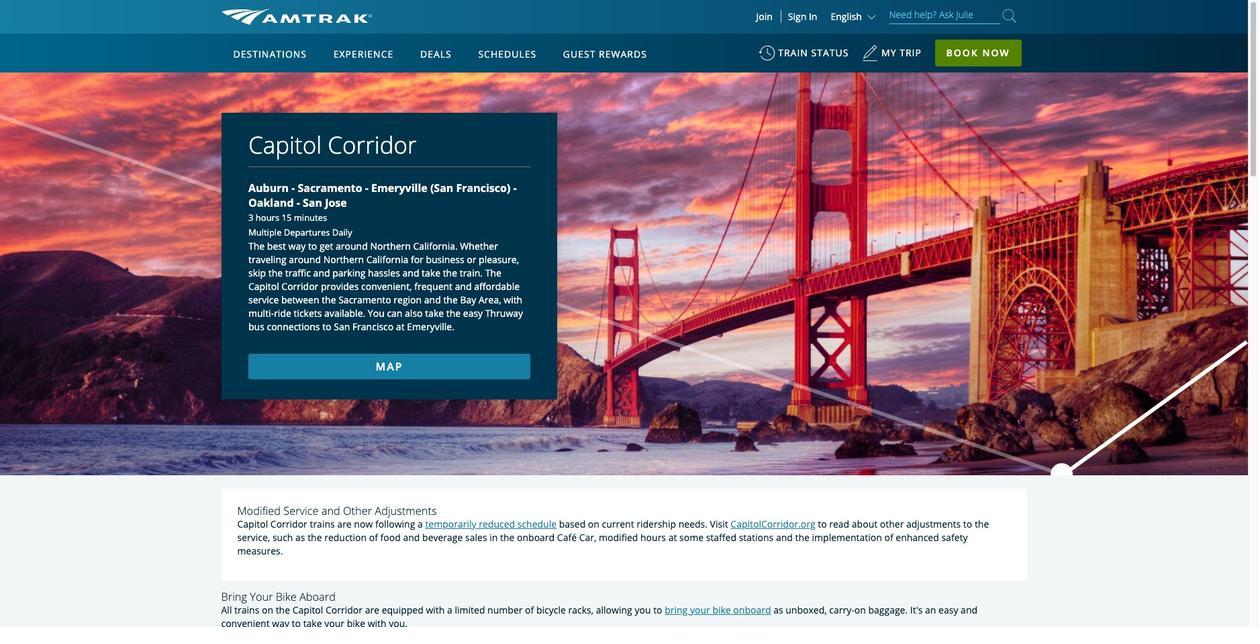 Task type: describe. For each thing, give the bounding box(es) containing it.
parking
[[332, 267, 365, 279]]

as unboxed, carry-on baggage. it's an easy and convenient way to take your bike with you.
[[221, 603, 978, 627]]

sign in button
[[788, 10, 817, 23]]

ride
[[274, 307, 291, 320]]

take inside as unboxed, carry-on baggage. it's an easy and convenient way to take your bike with you.
[[303, 617, 322, 627]]

1 horizontal spatial are
[[365, 603, 379, 616]]

corridor left equipped
[[326, 603, 363, 616]]

daily
[[332, 226, 352, 238]]

your inside as unboxed, carry-on baggage. it's an easy and convenient way to take your bike with you.
[[324, 617, 344, 627]]

bring your bike onboard link
[[665, 603, 771, 616]]

amtrak image
[[221, 9, 372, 25]]

for
[[410, 253, 423, 266]]

all
[[221, 603, 232, 616]]

and down frequent
[[424, 293, 441, 306]]

0 horizontal spatial around
[[289, 253, 321, 266]]

with inside auburn sacramento emeryville (san francisco) oakland san jose 3 hours 15 minutes multiple departures daily the best way to get around northern california. whether traveling around northern california for business or pleasure, skip the traffic and parking hassles and take the train. the capitol corridor provides convenient, frequent and affordable service between the sacramento region and the bay area, with multi-ride tickets available. you can also take the easy thruway bus connections to san francisco at emeryville.
[[503, 293, 522, 306]]

auburn
[[248, 181, 288, 195]]

Please enter your search item search field
[[889, 7, 1000, 24]]

capitol right 'your'
[[293, 603, 323, 616]]

0 horizontal spatial a
[[418, 518, 423, 530]]

train status link
[[759, 40, 849, 73]]

between
[[281, 293, 319, 306]]

your
[[250, 589, 273, 604]]

of for to read about other adjustments to the service, such as the reduction of food and beverage sales in the onboard café car, modified hours at some staffed stations and the implementation of enhanced safety measures.
[[369, 531, 378, 544]]

banner containing join
[[0, 0, 1248, 310]]

0 vertical spatial are
[[337, 518, 352, 530]]

with inside as unboxed, carry-on baggage. it's an easy and convenient way to take your bike with you.
[[368, 617, 386, 627]]

area,
[[478, 293, 501, 306]]

auburn sacramento emeryville (san francisco) oakland san jose 3 hours 15 minutes multiple departures daily the best way to get around northern california. whether traveling around northern california for business or pleasure, skip the traffic and parking hassles and take the train. the capitol corridor provides convenient, frequent and affordable service between the sacramento region and the bay area, with multi-ride tickets available. you can also take the easy thruway bus connections to san francisco at emeryville.
[[248, 181, 523, 333]]

now
[[983, 46, 1010, 59]]

multiple
[[248, 226, 281, 238]]

1 vertical spatial with
[[426, 603, 445, 616]]

as inside to read about other adjustments to the service, such as the reduction of food and beverage sales in the onboard café car, modified hours at some staffed stations and the implementation of enhanced safety measures.
[[295, 531, 305, 544]]

in
[[809, 10, 817, 23]]

rewards
[[599, 48, 647, 60]]

frequent
[[414, 280, 452, 293]]

allowing
[[596, 603, 632, 616]]

francisco)
[[456, 181, 510, 195]]

1 horizontal spatial trains
[[310, 518, 335, 530]]

guest rewards
[[563, 48, 647, 60]]

to down available.
[[322, 320, 331, 333]]

sign in
[[788, 10, 817, 23]]

train.
[[459, 267, 482, 279]]

schedules link
[[473, 34, 542, 73]]

sales
[[465, 531, 487, 544]]

adjustments
[[906, 518, 961, 530]]

pleasure,
[[478, 253, 519, 266]]

get
[[319, 240, 333, 252]]

you
[[368, 307, 384, 320]]

0 horizontal spatial the
[[248, 240, 264, 252]]

region
[[393, 293, 421, 306]]

15
[[281, 211, 291, 224]]

racks,
[[568, 603, 594, 616]]

book now
[[946, 46, 1010, 59]]

trip
[[900, 46, 922, 59]]

map
[[375, 359, 403, 374]]

bus
[[248, 320, 264, 333]]

you
[[635, 603, 651, 616]]

way inside as unboxed, carry-on baggage. it's an easy and convenient way to take your bike with you.
[[272, 617, 289, 627]]

california.
[[413, 240, 457, 252]]

food
[[380, 531, 401, 544]]

easy inside auburn sacramento emeryville (san francisco) oakland san jose 3 hours 15 minutes multiple departures daily the best way to get around northern california. whether traveling around northern california for business or pleasure, skip the traffic and parking hassles and take the train. the capitol corridor provides convenient, frequent and affordable service between the sacramento region and the bay area, with multi-ride tickets available. you can also take the easy thruway bus connections to san francisco at emeryville.
[[463, 307, 483, 320]]

english
[[831, 10, 862, 23]]

join button
[[748, 10, 781, 23]]

the down capitolcorridor.org 'link' in the right of the page
[[795, 531, 810, 544]]

baggage.
[[868, 603, 908, 616]]

implementation
[[812, 531, 882, 544]]

measures.
[[237, 544, 283, 557]]

visit
[[710, 518, 728, 530]]

3
[[248, 211, 253, 224]]

capitol corridor
[[248, 129, 416, 160]]

multi-
[[248, 307, 274, 320]]

reduced
[[479, 518, 515, 530]]

in
[[490, 531, 498, 544]]

sign
[[788, 10, 807, 23]]

to right you
[[653, 603, 662, 616]]

the right the adjustments
[[975, 518, 989, 530]]

deals
[[420, 48, 452, 60]]

traffic
[[285, 267, 311, 279]]

service,
[[237, 531, 270, 544]]

provides
[[321, 280, 358, 293]]

bicycle
[[536, 603, 566, 616]]

and right food
[[403, 531, 420, 544]]

the down service
[[308, 531, 322, 544]]

capitol up service, on the left of page
[[237, 518, 268, 530]]

ridership
[[637, 518, 676, 530]]

capitol corridor trains are now following a temporarily reduced schedule based on current ridership needs. visit capitolcorridor.org
[[237, 518, 815, 530]]

corridor inside auburn sacramento emeryville (san francisco) oakland san jose 3 hours 15 minutes multiple departures daily the best way to get around northern california. whether traveling around northern california for business or pleasure, skip the traffic and parking hassles and take the train. the capitol corridor provides convenient, frequent and affordable service between the sacramento region and the bay area, with multi-ride tickets available. you can also take the easy thruway bus connections to san francisco at emeryville.
[[281, 280, 318, 293]]

bring
[[221, 589, 247, 604]]

capitol inside auburn sacramento emeryville (san francisco) oakland san jose 3 hours 15 minutes multiple departures daily the best way to get around northern california. whether traveling around northern california for business or pleasure, skip the traffic and parking hassles and take the train. the capitol corridor provides convenient, frequent and affordable service between the sacramento region and the bay area, with multi-ride tickets available. you can also take the easy thruway bus connections to san francisco at emeryville.
[[248, 280, 279, 293]]

corridor up 'such'
[[270, 518, 307, 530]]

and left other
[[321, 504, 340, 518]]

1 horizontal spatial around
[[335, 240, 367, 252]]

service
[[248, 293, 279, 306]]

way inside auburn sacramento emeryville (san francisco) oakland san jose 3 hours 15 minutes multiple departures daily the best way to get around northern california. whether traveling around northern california for business or pleasure, skip the traffic and parking hassles and take the train. the capitol corridor provides convenient, frequent and affordable service between the sacramento region and the bay area, with multi-ride tickets available. you can also take the easy thruway bus connections to san francisco at emeryville.
[[288, 240, 305, 252]]

hours inside auburn sacramento emeryville (san francisco) oakland san jose 3 hours 15 minutes multiple departures daily the best way to get around northern california. whether traveling around northern california for business or pleasure, skip the traffic and parking hassles and take the train. the capitol corridor provides convenient, frequent and affordable service between the sacramento region and the bay area, with multi-ride tickets available. you can also take the easy thruway bus connections to san francisco at emeryville.
[[255, 211, 279, 224]]

convenient
[[221, 617, 270, 627]]

tickets
[[293, 307, 322, 320]]

unboxed,
[[786, 603, 827, 616]]

corridor up emeryville
[[327, 129, 416, 160]]

1 vertical spatial take
[[425, 307, 444, 320]]

thruway
[[485, 307, 523, 320]]

destinations button
[[228, 36, 312, 73]]

number
[[488, 603, 523, 616]]

the left the bay
[[443, 293, 457, 306]]

0 vertical spatial san
[[302, 195, 322, 210]]

also
[[405, 307, 422, 320]]

1 vertical spatial sacramento
[[338, 293, 391, 306]]

my trip
[[882, 46, 922, 59]]

0 horizontal spatial northern
[[323, 253, 364, 266]]

as inside as unboxed, carry-on baggage. it's an easy and convenient way to take your bike with you.
[[774, 603, 783, 616]]

stations
[[739, 531, 774, 544]]

aboard
[[299, 589, 336, 604]]

capitolcorridor.org link
[[731, 518, 815, 530]]

easy inside as unboxed, carry-on baggage. it's an easy and convenient way to take your bike with you.
[[939, 603, 958, 616]]



Task type: locate. For each thing, give the bounding box(es) containing it.
emeryville.
[[407, 320, 454, 333]]

0 vertical spatial trains
[[310, 518, 335, 530]]

to left read
[[818, 518, 827, 530]]

san
[[302, 195, 322, 210], [333, 320, 350, 333]]

0 vertical spatial your
[[690, 603, 710, 616]]

a left limited
[[447, 603, 452, 616]]

and right "an"
[[961, 603, 978, 616]]

the right 'your'
[[276, 603, 290, 616]]

convenient,
[[361, 280, 412, 293]]

emeryville
[[371, 181, 427, 195]]

beverage
[[422, 531, 463, 544]]

on left bike
[[262, 603, 273, 616]]

following
[[375, 518, 415, 530]]

0 horizontal spatial san
[[302, 195, 322, 210]]

way down bring your bike aboard
[[272, 617, 289, 627]]

connections
[[267, 320, 320, 333]]

train
[[778, 46, 808, 59]]

enhanced
[[896, 531, 939, 544]]

0 vertical spatial easy
[[463, 307, 483, 320]]

onboard left unboxed,
[[733, 603, 771, 616]]

and inside as unboxed, carry-on baggage. it's an easy and convenient way to take your bike with you.
[[961, 603, 978, 616]]

traveling
[[248, 253, 286, 266]]

san down available.
[[333, 320, 350, 333]]

the
[[268, 267, 282, 279], [443, 267, 457, 279], [321, 293, 336, 306], [443, 293, 457, 306], [446, 307, 460, 320], [975, 518, 989, 530], [308, 531, 322, 544], [500, 531, 515, 544], [795, 531, 810, 544], [276, 603, 290, 616]]

and
[[313, 267, 330, 279], [402, 267, 419, 279], [455, 280, 471, 293], [424, 293, 441, 306], [321, 504, 340, 518], [403, 531, 420, 544], [776, 531, 793, 544], [961, 603, 978, 616]]

modified
[[599, 531, 638, 544]]

available.
[[324, 307, 365, 320]]

0 horizontal spatial hours
[[255, 211, 279, 224]]

to up safety
[[963, 518, 972, 530]]

bike right bring
[[713, 603, 731, 616]]

0 vertical spatial hours
[[255, 211, 279, 224]]

way
[[288, 240, 305, 252], [272, 617, 289, 627]]

your down aboard
[[324, 617, 344, 627]]

of left the bicycle
[[525, 603, 534, 616]]

guest
[[563, 48, 596, 60]]

1 horizontal spatial on
[[588, 518, 600, 530]]

jose
[[325, 195, 347, 210]]

of down now
[[369, 531, 378, 544]]

1 vertical spatial bike
[[347, 617, 365, 627]]

oakland
[[248, 195, 293, 210]]

and down capitolcorridor.org 'link' in the right of the page
[[776, 531, 793, 544]]

1 vertical spatial trains
[[234, 603, 259, 616]]

banner
[[0, 0, 1248, 310]]

northern up parking
[[323, 253, 364, 266]]

sacramento
[[297, 181, 362, 195], [338, 293, 391, 306]]

0 vertical spatial take
[[421, 267, 440, 279]]

0 horizontal spatial your
[[324, 617, 344, 627]]

departures
[[284, 226, 330, 238]]

1 horizontal spatial onboard
[[733, 603, 771, 616]]

modified service and other adjustments
[[237, 504, 437, 518]]

around down daily on the left top
[[335, 240, 367, 252]]

english button
[[831, 10, 879, 23]]

other
[[343, 504, 372, 518]]

0 vertical spatial northern
[[370, 240, 410, 252]]

take up frequent
[[421, 267, 440, 279]]

northern
[[370, 240, 410, 252], [323, 253, 364, 266]]

on left baggage.
[[855, 603, 866, 616]]

service
[[283, 504, 319, 518]]

2 vertical spatial with
[[368, 617, 386, 627]]

1 horizontal spatial a
[[447, 603, 452, 616]]

1 horizontal spatial your
[[690, 603, 710, 616]]

1 vertical spatial way
[[272, 617, 289, 627]]

0 vertical spatial at
[[396, 320, 404, 333]]

take
[[421, 267, 440, 279], [425, 307, 444, 320], [303, 617, 322, 627]]

take down aboard
[[303, 617, 322, 627]]

(san
[[430, 181, 453, 195]]

0 horizontal spatial bike
[[347, 617, 365, 627]]

on inside as unboxed, carry-on baggage. it's an easy and convenient way to take your bike with you.
[[855, 603, 866, 616]]

1 vertical spatial hours
[[641, 531, 666, 544]]

a
[[418, 518, 423, 530], [447, 603, 452, 616]]

as right 'such'
[[295, 531, 305, 544]]

1 horizontal spatial hours
[[641, 531, 666, 544]]

and down for on the left of page
[[402, 267, 419, 279]]

0 horizontal spatial of
[[369, 531, 378, 544]]

with left you.
[[368, 617, 386, 627]]

0 horizontal spatial at
[[396, 320, 404, 333]]

search icon image
[[1003, 7, 1016, 25]]

my trip button
[[862, 40, 922, 73]]

the down provides
[[321, 293, 336, 306]]

1 horizontal spatial at
[[669, 531, 677, 544]]

schedule
[[517, 518, 557, 530]]

equipped
[[382, 603, 424, 616]]

1 horizontal spatial san
[[333, 320, 350, 333]]

1 vertical spatial as
[[774, 603, 783, 616]]

status
[[811, 46, 849, 59]]

0 vertical spatial as
[[295, 531, 305, 544]]

bay
[[460, 293, 476, 306]]

as left unboxed,
[[774, 603, 783, 616]]

trains up reduction
[[310, 518, 335, 530]]

reduction
[[324, 531, 367, 544]]

to inside as unboxed, carry-on baggage. it's an easy and convenient way to take your bike with you.
[[292, 617, 301, 627]]

at inside auburn sacramento emeryville (san francisco) oakland san jose 3 hours 15 minutes multiple departures daily the best way to get around northern california. whether traveling around northern california for business or pleasure, skip the traffic and parking hassles and take the train. the capitol corridor provides convenient, frequent and affordable service between the sacramento region and the bay area, with multi-ride tickets available. you can also take the easy thruway bus connections to san francisco at emeryville.
[[396, 320, 404, 333]]

1 horizontal spatial the
[[485, 267, 501, 279]]

hours inside to read about other adjustments to the service, such as the reduction of food and beverage sales in the onboard café car, modified hours at some staffed stations and the implementation of enhanced safety measures.
[[641, 531, 666, 544]]

easy right "an"
[[939, 603, 958, 616]]

as
[[295, 531, 305, 544], [774, 603, 783, 616]]

capitol up service
[[248, 280, 279, 293]]

are up reduction
[[337, 518, 352, 530]]

hours down ridership
[[641, 531, 666, 544]]

deals button
[[415, 36, 457, 73]]

1 vertical spatial easy
[[939, 603, 958, 616]]

such
[[273, 531, 293, 544]]

you.
[[389, 617, 408, 627]]

0 horizontal spatial on
[[262, 603, 273, 616]]

regions map image
[[271, 112, 593, 300]]

guest rewards button
[[558, 36, 652, 73]]

bike inside as unboxed, carry-on baggage. it's an easy and convenient way to take your bike with you.
[[347, 617, 365, 627]]

experience button
[[328, 36, 399, 73]]

at inside to read about other adjustments to the service, such as the reduction of food and beverage sales in the onboard café car, modified hours at some staffed stations and the implementation of enhanced safety measures.
[[669, 531, 677, 544]]

northern up california
[[370, 240, 410, 252]]

train status
[[778, 46, 849, 59]]

1 horizontal spatial as
[[774, 603, 783, 616]]

capitol up auburn at the top left of page
[[248, 129, 321, 160]]

best
[[267, 240, 286, 252]]

sacramento up minutes
[[297, 181, 362, 195]]

of down other
[[885, 531, 893, 544]]

trains up convenient
[[234, 603, 259, 616]]

1 horizontal spatial easy
[[939, 603, 958, 616]]

and up the bay
[[455, 280, 471, 293]]

the down traveling on the top left of the page
[[268, 267, 282, 279]]

1 vertical spatial the
[[485, 267, 501, 279]]

1 vertical spatial around
[[289, 253, 321, 266]]

onboard inside to read about other adjustments to the service, such as the reduction of food and beverage sales in the onboard café car, modified hours at some staffed stations and the implementation of enhanced safety measures.
[[517, 531, 555, 544]]

sacramento up "you" at the left
[[338, 293, 391, 306]]

san up minutes
[[302, 195, 322, 210]]

affordable
[[474, 280, 519, 293]]

1 horizontal spatial of
[[525, 603, 534, 616]]

1 vertical spatial at
[[669, 531, 677, 544]]

are left equipped
[[365, 603, 379, 616]]

corridor up between
[[281, 280, 318, 293]]

0 horizontal spatial easy
[[463, 307, 483, 320]]

0 horizontal spatial with
[[368, 617, 386, 627]]

bike left you.
[[347, 617, 365, 627]]

bike
[[713, 603, 731, 616], [347, 617, 365, 627]]

1 vertical spatial san
[[333, 320, 350, 333]]

take up the "emeryville."
[[425, 307, 444, 320]]

1 vertical spatial are
[[365, 603, 379, 616]]

1 vertical spatial northern
[[323, 253, 364, 266]]

0 vertical spatial a
[[418, 518, 423, 530]]

1 vertical spatial a
[[447, 603, 452, 616]]

0 vertical spatial sacramento
[[297, 181, 362, 195]]

map button
[[248, 354, 530, 379]]

francisco
[[352, 320, 393, 333]]

the up affordable
[[485, 267, 501, 279]]

temporarily
[[425, 518, 476, 530]]

0 horizontal spatial are
[[337, 518, 352, 530]]

bring your bike aboard
[[221, 589, 336, 604]]

modified
[[237, 504, 281, 518]]

to left get
[[308, 240, 317, 252]]

join
[[756, 10, 773, 23]]

book
[[946, 46, 979, 59]]

with right equipped
[[426, 603, 445, 616]]

2 horizontal spatial with
[[503, 293, 522, 306]]

at left some
[[669, 531, 677, 544]]

0 vertical spatial way
[[288, 240, 305, 252]]

0 vertical spatial the
[[248, 240, 264, 252]]

the down business
[[443, 267, 457, 279]]

0 vertical spatial bike
[[713, 603, 731, 616]]

on
[[588, 518, 600, 530], [262, 603, 273, 616], [855, 603, 866, 616]]

café
[[557, 531, 577, 544]]

read
[[829, 518, 849, 530]]

2 vertical spatial take
[[303, 617, 322, 627]]

are
[[337, 518, 352, 530], [365, 603, 379, 616]]

bike
[[276, 589, 297, 604]]

to down bike
[[292, 617, 301, 627]]

1 horizontal spatial northern
[[370, 240, 410, 252]]

0 vertical spatial with
[[503, 293, 522, 306]]

hassles
[[368, 267, 400, 279]]

the down multiple
[[248, 240, 264, 252]]

your right bring
[[690, 603, 710, 616]]

whether
[[460, 240, 498, 252]]

0 horizontal spatial trains
[[234, 603, 259, 616]]

now
[[354, 518, 373, 530]]

onboard down the schedule
[[517, 531, 555, 544]]

easy down the bay
[[463, 307, 483, 320]]

0 vertical spatial around
[[335, 240, 367, 252]]

skip
[[248, 267, 266, 279]]

hours up multiple
[[255, 211, 279, 224]]

around up traffic
[[289, 253, 321, 266]]

destinations
[[233, 48, 307, 60]]

based
[[559, 518, 586, 530]]

the right in
[[500, 531, 515, 544]]

the down the bay
[[446, 307, 460, 320]]

2 horizontal spatial of
[[885, 531, 893, 544]]

about
[[852, 518, 878, 530]]

1 horizontal spatial bike
[[713, 603, 731, 616]]

limited
[[455, 603, 485, 616]]

to read about other adjustments to the service, such as the reduction of food and beverage sales in the onboard café car, modified hours at some staffed stations and the implementation of enhanced safety measures.
[[237, 518, 989, 557]]

application
[[271, 112, 593, 300]]

it's
[[910, 603, 923, 616]]

a right following
[[418, 518, 423, 530]]

safety
[[942, 531, 968, 544]]

needs.
[[679, 518, 708, 530]]

of for all trains on the capitol corridor are equipped with a limited number of bicycle racks, allowing you to bring your bike onboard
[[525, 603, 534, 616]]

1 vertical spatial onboard
[[733, 603, 771, 616]]

corridor
[[327, 129, 416, 160], [281, 280, 318, 293], [270, 518, 307, 530], [326, 603, 363, 616]]

bring
[[665, 603, 688, 616]]

at down can
[[396, 320, 404, 333]]

0 horizontal spatial as
[[295, 531, 305, 544]]

and up provides
[[313, 267, 330, 279]]

0 horizontal spatial onboard
[[517, 531, 555, 544]]

easy
[[463, 307, 483, 320], [939, 603, 958, 616]]

on up 'car,' on the bottom of the page
[[588, 518, 600, 530]]

2 horizontal spatial on
[[855, 603, 866, 616]]

minutes
[[294, 211, 327, 224]]

around
[[335, 240, 367, 252], [289, 253, 321, 266]]

1 vertical spatial your
[[324, 617, 344, 627]]

car,
[[579, 531, 596, 544]]

1 horizontal spatial with
[[426, 603, 445, 616]]

way down departures
[[288, 240, 305, 252]]

an
[[925, 603, 936, 616]]

temporarily reduced schedule link
[[425, 518, 557, 530]]

with up thruway
[[503, 293, 522, 306]]

0 vertical spatial onboard
[[517, 531, 555, 544]]



Task type: vqa. For each thing, say whether or not it's contained in the screenshot.
Regional
no



